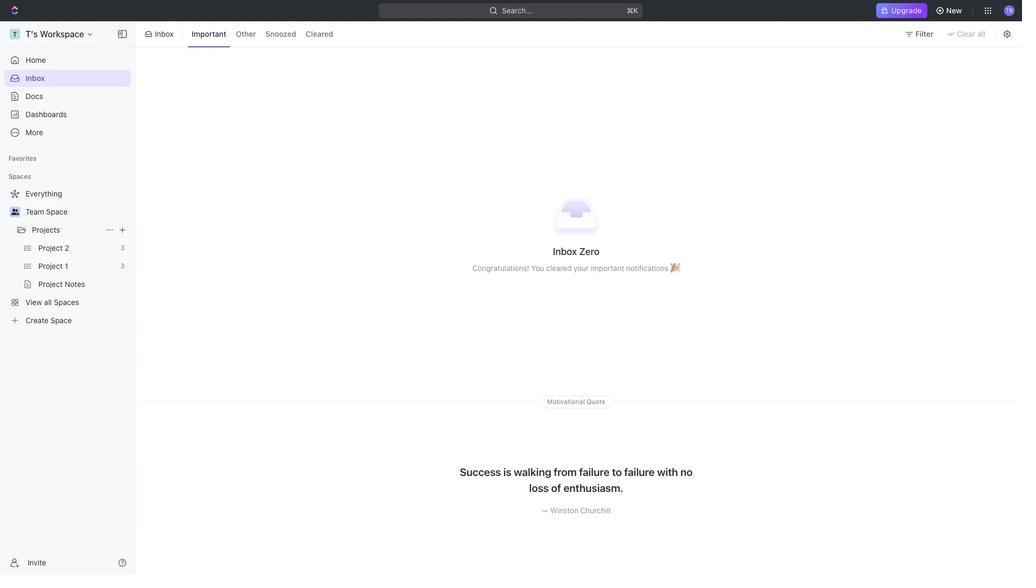 Task type: locate. For each thing, give the bounding box(es) containing it.
cleared button
[[302, 26, 337, 42]]

motivational quote
[[547, 398, 606, 406]]

failure
[[580, 466, 610, 478], [625, 466, 655, 478]]

space down everything link
[[46, 207, 68, 216]]

all inside 'clear all' button
[[978, 29, 986, 38]]

t
[[13, 30, 17, 38]]

sidebar navigation
[[0, 21, 138, 575]]

search...
[[503, 6, 533, 15]]

docs
[[26, 92, 43, 101]]

1 horizontal spatial inbox
[[155, 29, 174, 38]]

3 project from the top
[[38, 280, 63, 289]]

2 vertical spatial project
[[38, 280, 63, 289]]

to
[[612, 466, 622, 478]]

1 vertical spatial project
[[38, 262, 63, 271]]

tab list
[[186, 19, 339, 49]]

space down view all spaces link
[[50, 316, 72, 325]]

favorites button
[[4, 152, 41, 165]]

tree inside sidebar navigation
[[4, 185, 131, 329]]

notes
[[65, 280, 85, 289]]

1 horizontal spatial spaces
[[54, 298, 79, 307]]

tree
[[4, 185, 131, 329]]

view all spaces
[[26, 298, 79, 307]]

space
[[46, 207, 68, 216], [50, 316, 72, 325]]

2 failure from the left
[[625, 466, 655, 478]]

quote
[[587, 398, 606, 406]]

3 for 1
[[121, 262, 125, 270]]

project
[[38, 243, 63, 252], [38, 262, 63, 271], [38, 280, 63, 289]]

team
[[26, 207, 44, 216]]

0 horizontal spatial inbox
[[26, 74, 45, 83]]

all
[[978, 29, 986, 38], [44, 298, 52, 307]]

project up the view all spaces
[[38, 280, 63, 289]]

more button
[[4, 124, 131, 141]]

1 vertical spatial space
[[50, 316, 72, 325]]

inbox
[[155, 29, 174, 38], [26, 74, 45, 83], [553, 246, 577, 257]]

snoozed
[[266, 29, 296, 38]]

—
[[542, 506, 549, 515]]

clear all button
[[943, 26, 992, 43]]

1 project from the top
[[38, 243, 63, 252]]

1 vertical spatial spaces
[[54, 298, 79, 307]]

other
[[236, 29, 256, 38]]

all right view
[[44, 298, 52, 307]]

filter
[[916, 29, 934, 38]]

2 3 from the top
[[121, 262, 125, 270]]

churchill
[[581, 506, 611, 515]]

project for project notes
[[38, 280, 63, 289]]

1 vertical spatial 3
[[121, 262, 125, 270]]

projects
[[32, 225, 60, 234]]

t's workspace, , element
[[10, 29, 20, 39]]

view
[[26, 298, 42, 307]]

project left 2 on the top of page
[[38, 243, 63, 252]]

2 horizontal spatial inbox
[[553, 246, 577, 257]]

notifications
[[627, 264, 669, 273]]

from
[[554, 466, 577, 478]]

1 vertical spatial inbox
[[26, 74, 45, 83]]

other button
[[232, 26, 260, 42]]

upgrade link
[[877, 3, 928, 18]]

1 vertical spatial all
[[44, 298, 52, 307]]

t's
[[26, 29, 38, 39]]

1 failure from the left
[[580, 466, 610, 478]]

0 horizontal spatial all
[[44, 298, 52, 307]]

failure up the enthusiasm.
[[580, 466, 610, 478]]

project for project 1
[[38, 262, 63, 271]]

projects link
[[32, 222, 101, 239]]

project left 1
[[38, 262, 63, 271]]

space for team space
[[46, 207, 68, 216]]

with
[[658, 466, 679, 478]]

0 horizontal spatial spaces
[[9, 173, 31, 181]]

snoozed button
[[262, 26, 300, 42]]

important button
[[188, 26, 230, 42]]

project 2 link
[[38, 240, 116, 257]]

0 vertical spatial space
[[46, 207, 68, 216]]

favorites
[[9, 154, 37, 162]]

failure right "to"
[[625, 466, 655, 478]]

3 up project notes link
[[121, 262, 125, 270]]

create
[[26, 316, 48, 325]]

1 horizontal spatial failure
[[625, 466, 655, 478]]

inbox up cleared
[[553, 246, 577, 257]]

all right clear
[[978, 29, 986, 38]]

3
[[121, 244, 125, 252], [121, 262, 125, 270]]

spaces up the create space link
[[54, 298, 79, 307]]

project for project 2
[[38, 243, 63, 252]]

space for create space
[[50, 316, 72, 325]]

0 horizontal spatial failure
[[580, 466, 610, 478]]

inbox down home
[[26, 74, 45, 83]]

loss
[[530, 482, 549, 494]]

all inside view all spaces link
[[44, 298, 52, 307]]

important
[[591, 264, 625, 273]]

1
[[65, 262, 68, 271]]

zero
[[580, 246, 600, 257]]

0 vertical spatial all
[[978, 29, 986, 38]]

⌘k
[[627, 6, 639, 15]]

1 horizontal spatial all
[[978, 29, 986, 38]]

winston
[[551, 506, 579, 515]]

0 vertical spatial project
[[38, 243, 63, 252]]

0 vertical spatial 3
[[121, 244, 125, 252]]

docs link
[[4, 88, 131, 105]]

walking
[[514, 466, 552, 478]]

team space
[[26, 207, 68, 216]]

2 project from the top
[[38, 262, 63, 271]]

spaces
[[9, 173, 31, 181], [54, 298, 79, 307]]

clear
[[958, 29, 976, 38]]

3 right project 2 link
[[121, 244, 125, 252]]

new
[[947, 6, 963, 15]]

inbox left important
[[155, 29, 174, 38]]

1 3 from the top
[[121, 244, 125, 252]]

spaces down favorites 'button'
[[9, 173, 31, 181]]

cleared
[[547, 264, 572, 273]]

upgrade
[[892, 6, 922, 15]]

tree containing everything
[[4, 185, 131, 329]]



Task type: vqa. For each thing, say whether or not it's contained in the screenshot.
Spaces to the top
yes



Task type: describe. For each thing, give the bounding box(es) containing it.
inbox link
[[4, 70, 131, 87]]

congratulations!
[[473, 264, 530, 273]]

cleared
[[306, 29, 333, 38]]

view all spaces link
[[4, 294, 129, 311]]

0 vertical spatial spaces
[[9, 173, 31, 181]]

success is walking from failure to failure with no loss of enthusiasm.
[[460, 466, 693, 494]]

enthusiasm.
[[564, 482, 624, 494]]

your
[[574, 264, 589, 273]]

tb
[[1006, 7, 1013, 13]]

tab list containing important
[[186, 19, 339, 49]]

is
[[504, 466, 512, 478]]

t's workspace
[[26, 29, 84, 39]]

create space
[[26, 316, 72, 325]]

no
[[681, 466, 693, 478]]

user group image
[[11, 209, 19, 215]]

filter button
[[901, 26, 940, 43]]

— winston churchill
[[542, 506, 611, 515]]

0 vertical spatial inbox
[[155, 29, 174, 38]]

invite
[[28, 558, 46, 567]]

motivational
[[547, 398, 585, 406]]

project notes link
[[38, 276, 129, 293]]

inbox zero
[[553, 246, 600, 257]]

team space link
[[26, 203, 129, 221]]

project 1 link
[[38, 258, 116, 275]]

2 vertical spatial inbox
[[553, 246, 577, 257]]

tb button
[[1001, 2, 1019, 19]]

2
[[65, 243, 69, 252]]

home link
[[4, 52, 131, 69]]

3 for 2
[[121, 244, 125, 252]]

more
[[26, 128, 43, 137]]

you
[[532, 264, 545, 273]]

workspace
[[40, 29, 84, 39]]

inbox inside sidebar navigation
[[26, 74, 45, 83]]

clear all
[[958, 29, 986, 38]]

create space link
[[4, 312, 129, 329]]

new button
[[932, 2, 969, 19]]

dashboards link
[[4, 106, 131, 123]]

project notes
[[38, 280, 85, 289]]

everything link
[[4, 185, 129, 202]]

home
[[26, 55, 46, 64]]

congratulations! you cleared your important notifications 🎉
[[473, 264, 680, 273]]

everything
[[26, 189, 62, 198]]

dashboards
[[26, 110, 67, 119]]

all for view
[[44, 298, 52, 307]]

of
[[552, 482, 561, 494]]

success
[[460, 466, 501, 478]]

project 2
[[38, 243, 69, 252]]

all for clear
[[978, 29, 986, 38]]

🎉
[[671, 264, 680, 273]]

project 1
[[38, 262, 68, 271]]

important
[[192, 29, 226, 38]]

spaces inside tree
[[54, 298, 79, 307]]



